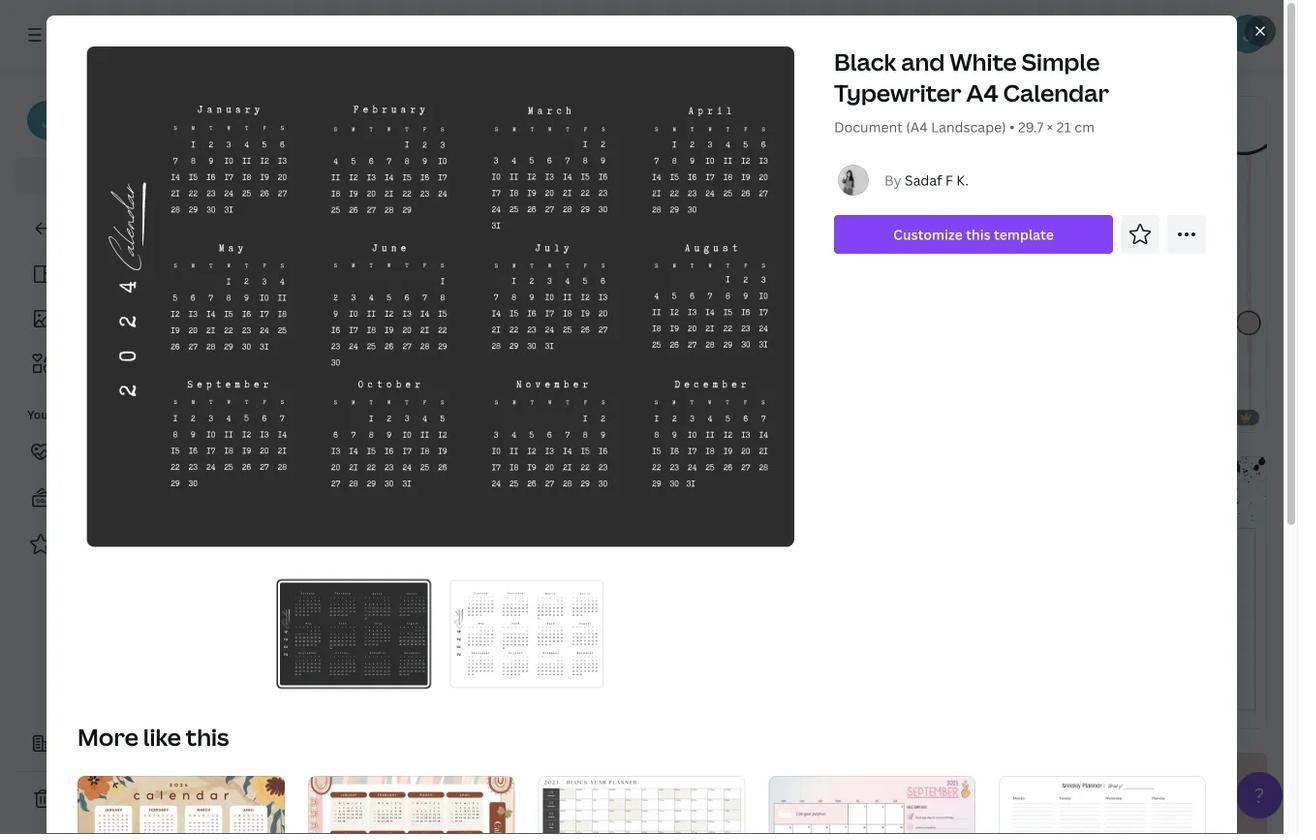 Task type: vqa. For each thing, say whether or not it's contained in the screenshot.
Home
yes



Task type: describe. For each thing, give the bounding box(es) containing it.
try canva pro
[[92, 166, 183, 185]]

customize this template
[[893, 225, 1054, 244]]

f
[[945, 171, 953, 189]]

brand
[[68, 489, 107, 507]]

and
[[901, 46, 945, 77]]

templates
[[111, 489, 178, 507]]

photos
[[66, 309, 112, 328]]

photos link
[[27, 300, 240, 337]]

cm
[[1075, 118, 1095, 136]]

creators you follow link
[[15, 432, 252, 471]]

brown cute boho illustrative calendar 2024 image
[[308, 776, 515, 834]]

•
[[1009, 118, 1015, 136]]

all templates
[[66, 265, 152, 283]]

all templates link
[[27, 256, 240, 293]]

all
[[66, 265, 83, 283]]

customize
[[893, 225, 963, 244]]

try canva pro button
[[15, 157, 252, 194]]

back
[[62, 219, 93, 238]]

typewriter
[[834, 77, 961, 108]]

white
[[950, 46, 1017, 77]]

k.
[[956, 171, 969, 189]]

a4
[[966, 77, 998, 108]]

black
[[834, 46, 896, 77]]

free
[[77, 124, 102, 139]]

pastel pink purple gradient self-care september calendar a4 landscape image
[[769, 776, 976, 834]]

document
[[834, 118, 903, 136]]

brand templates
[[68, 489, 178, 507]]

21
[[1057, 118, 1071, 136]]

more
[[77, 721, 138, 753]]

personal
[[77, 102, 135, 121]]

by
[[884, 171, 901, 189]]

more like this
[[77, 721, 229, 753]]

like
[[143, 721, 181, 753]]

content
[[56, 406, 102, 422]]

orange floral vintage calendar 2024 document a4 image
[[77, 776, 285, 834]]

calendar
[[1003, 77, 1109, 108]]

templates
[[86, 265, 152, 283]]

icons link
[[27, 345, 240, 382]]



Task type: locate. For each thing, give the bounding box(es) containing it.
customize this template link
[[834, 215, 1113, 254]]

neutral black and white 2023 block year planner a4 document image
[[538, 776, 745, 834]]

sadaf f k. link
[[905, 171, 969, 189]]

create a team
[[62, 735, 153, 753]]

home
[[114, 219, 153, 238]]

sadaf
[[905, 171, 942, 189]]

icons
[[66, 354, 101, 372]]

starred
[[68, 535, 117, 554]]

this
[[966, 225, 991, 244], [186, 721, 229, 753]]

Search templates by Sadaf F K. search field
[[430, 6, 766, 43]]

(a4
[[906, 118, 928, 136]]

top level navigation element
[[170, 15, 670, 54]]

landscape)
[[931, 118, 1006, 136]]

personal free
[[77, 102, 135, 139]]

your content
[[27, 406, 102, 422]]

group
[[1029, 96, 1267, 433]]

0 vertical spatial this
[[966, 225, 991, 244]]

1 horizontal spatial this
[[966, 225, 991, 244]]

29.7
[[1018, 118, 1044, 136]]

trash link
[[15, 780, 252, 819]]

0 vertical spatial black and white simple typewriter a4 calendar - page 1 image
[[86, 46, 796, 548]]

create a team button
[[15, 725, 252, 763]]

black and white simple typewriter a4 calendar document (a4 landscape) • 29.7 × 21 cm
[[834, 46, 1109, 136]]

your
[[27, 406, 53, 422]]

try
[[92, 166, 113, 185]]

1 vertical spatial this
[[186, 721, 229, 753]]

follow
[[155, 442, 198, 461]]

black and white simple typewriter a4 calendar - page 1 image
[[86, 46, 796, 548], [277, 580, 431, 688]]

0 horizontal spatial this
[[186, 721, 229, 753]]

template
[[994, 225, 1054, 244]]

back to home link
[[15, 209, 252, 248]]

1 vertical spatial black and white simple typewriter a4 calendar - page 1 image
[[277, 580, 431, 688]]

you
[[128, 442, 152, 461]]

black and white simple elegant minimalist weekly printable planner a4 document image
[[999, 776, 1206, 834]]

this left the "template"
[[966, 225, 991, 244]]

back to home
[[62, 219, 153, 238]]

creators you follow
[[68, 442, 198, 461]]

creators
[[68, 442, 124, 461]]

starred link
[[15, 525, 252, 564]]

a
[[109, 735, 116, 753]]

trash
[[62, 790, 97, 808]]

simple
[[1022, 46, 1100, 77]]

None search field
[[716, 15, 949, 54]]

to
[[97, 219, 110, 238]]

create
[[62, 735, 105, 753]]

canva
[[116, 166, 157, 185]]

black and white simple typewriter a4 calendar - page 2 image
[[450, 580, 603, 688]]

team
[[120, 735, 153, 753]]

×
[[1047, 118, 1053, 136]]

by sadaf f k.
[[884, 171, 969, 189]]

pro
[[160, 166, 183, 185]]

brand templates link
[[15, 479, 252, 517]]

this right like
[[186, 721, 229, 753]]



